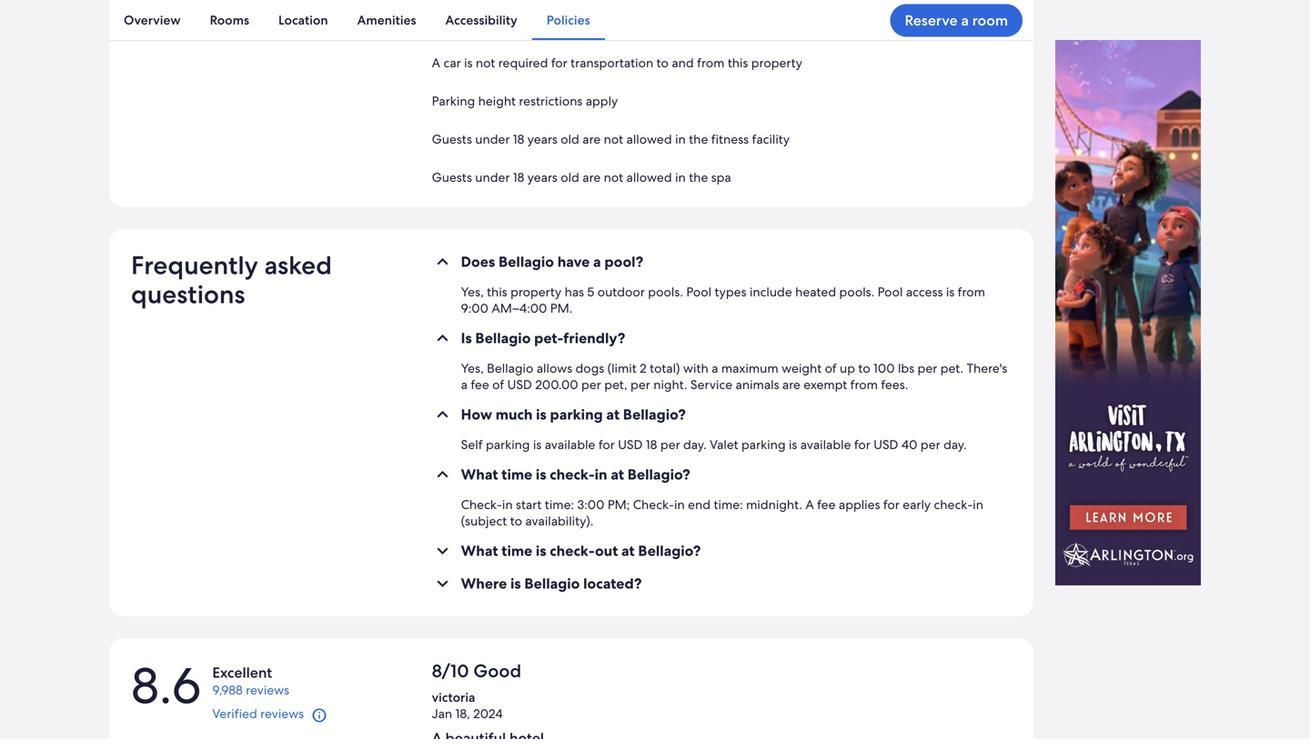 Task type: describe. For each thing, give the bounding box(es) containing it.
1 pools. from the left
[[648, 284, 683, 300]]

is right 'much'
[[536, 405, 547, 424]]

in left "spa"
[[675, 169, 686, 186]]

number
[[710, 16, 756, 33]]

frequently asked questions
[[131, 249, 332, 311]]

policies link
[[532, 0, 605, 40]]

18 for guests under 18 years old are not allowed in the fitness facility
[[513, 131, 525, 147]]

in right early
[[973, 497, 984, 513]]

start
[[516, 497, 542, 513]]

for right the required
[[551, 55, 568, 71]]

facility
[[752, 131, 790, 147]]

a car is not required for transportation to and from this property
[[432, 55, 803, 71]]

requested
[[432, 16, 491, 33]]

weight
[[782, 360, 822, 377]]

guests for guests under 18 years old are not allowed in the fitness facility
[[432, 131, 472, 147]]

pool?
[[605, 252, 644, 272]]

for inside "check-in start time: 3:00 pm; check-in end time: midnight. a fee applies for early check-in (subject to availability)."
[[884, 497, 900, 513]]

the property has connecting/adjoining rooms, which are subject to availability and can be requested by contacting the property using the number on the booking confirmation
[[432, 0, 951, 33]]

2 available from the left
[[801, 437, 851, 453]]

(limit
[[608, 360, 637, 377]]

a up how
[[461, 377, 468, 393]]

100
[[874, 360, 895, 377]]

is up 'where is bellagio located?'
[[536, 542, 547, 561]]

what for what time is check-in at bellagio?
[[461, 465, 498, 485]]

the left fitness
[[689, 131, 708, 147]]

0 horizontal spatial of
[[492, 377, 504, 393]]

2 pools. from the left
[[840, 284, 875, 300]]

contacting
[[512, 16, 574, 33]]

to down using
[[657, 55, 669, 71]]

out
[[595, 542, 618, 561]]

night.
[[654, 377, 688, 393]]

pet,
[[604, 377, 628, 393]]

excellent 9,988 reviews
[[212, 664, 289, 699]]

lbs
[[898, 360, 915, 377]]

amenities
[[357, 12, 416, 28]]

9,988
[[212, 682, 243, 699]]

verified
[[212, 706, 257, 723]]

small image
[[308, 706, 331, 726]]

1 horizontal spatial this
[[728, 55, 748, 71]]

yes, for does
[[461, 284, 484, 300]]

has inside yes, this property has 5 outdoor pools. pool types include heated pools. pool access is from 9:00 am–4:00 pm.
[[565, 284, 584, 300]]

excellent
[[212, 664, 272, 683]]

accessibility link
[[431, 0, 532, 40]]

per right lbs
[[918, 360, 938, 377]]

types
[[715, 284, 747, 300]]

early
[[903, 497, 931, 513]]

1 day. from the left
[[684, 437, 707, 453]]

pm;
[[608, 497, 630, 513]]

old for guests under 18 years old are not allowed in the spa
[[561, 169, 580, 186]]

reserve a room
[[905, 11, 1008, 30]]

does bellagio have a pool?
[[461, 252, 644, 272]]

using
[[653, 16, 684, 33]]

under for guests under 18 years old are not allowed in the fitness facility
[[475, 131, 510, 147]]

service
[[691, 377, 733, 393]]

for left "40"
[[854, 437, 871, 453]]

animals
[[736, 377, 779, 393]]

1 available from the left
[[545, 437, 596, 453]]

does
[[461, 252, 495, 272]]

accessibility
[[445, 12, 518, 28]]

with
[[683, 360, 709, 377]]

at for out
[[622, 542, 635, 561]]

subject
[[763, 0, 805, 16]]

reserve
[[905, 11, 958, 30]]

2024
[[473, 706, 503, 723]]

exempt
[[804, 377, 847, 393]]

a right the have
[[593, 252, 601, 272]]

spa
[[711, 169, 731, 186]]

connecting/adjoining
[[533, 0, 658, 16]]

fitness
[[711, 131, 749, 147]]

1 time: from the left
[[545, 497, 574, 513]]

fees.
[[881, 377, 909, 393]]

under for guests under 18 years old are not allowed in the spa
[[475, 169, 510, 186]]

8.6
[[131, 653, 201, 719]]

reviews inside excellent 9,988 reviews
[[246, 682, 289, 699]]

can
[[912, 0, 933, 16]]

1 vertical spatial and
[[672, 55, 694, 71]]

is bellagio pet-friendly?
[[461, 329, 626, 348]]

property down on
[[752, 55, 803, 71]]

5
[[587, 284, 595, 300]]

availability).
[[525, 513, 594, 530]]

location
[[278, 12, 328, 28]]

end
[[688, 497, 711, 513]]

8/10 good victoria jan 18, 2024
[[432, 660, 522, 723]]

and inside the property has connecting/adjoining rooms, which are subject to availability and can be requested by contacting the property using the number on the booking confirmation
[[887, 0, 909, 16]]

is down how much is parking at bellagio?
[[533, 437, 542, 453]]

check- for what time is check-out at bellagio?
[[550, 542, 595, 561]]

room
[[973, 11, 1008, 30]]

up
[[840, 360, 855, 377]]

2 horizontal spatial parking
[[742, 437, 786, 453]]

0 horizontal spatial parking
[[486, 437, 530, 453]]

which
[[704, 0, 738, 16]]

list containing overview
[[109, 0, 1034, 40]]

heated
[[796, 284, 836, 300]]

fee inside yes, bellagio allows dogs (limit 2 total) with a maximum weight of up to 100 lbs per pet. there's a fee of usd 200.00 per pet, per night. service animals are exempt from fees.
[[471, 377, 489, 393]]

rooms link
[[195, 0, 264, 40]]

required
[[499, 55, 548, 71]]

verified reviews button
[[212, 699, 331, 733]]

the right on
[[777, 16, 797, 33]]

are up the guests under 18 years old are not allowed in the spa
[[583, 131, 601, 147]]

the
[[432, 0, 454, 16]]

is right where
[[511, 575, 521, 594]]

property right the
[[457, 0, 508, 16]]

18 for guests under 18 years old are not allowed in the spa
[[513, 169, 525, 186]]

allowed for fitness
[[627, 131, 672, 147]]

to inside "check-in start time: 3:00 pm; check-in end time: midnight. a fee applies for early check-in (subject to availability)."
[[510, 513, 522, 530]]

what time is check-in at bellagio?
[[461, 465, 691, 485]]

what for what time is check-out at bellagio?
[[461, 542, 498, 561]]

booking
[[800, 16, 848, 33]]

there's
[[967, 360, 1008, 377]]

1 horizontal spatial of
[[825, 360, 837, 377]]

self
[[461, 437, 483, 453]]

8/10
[[432, 660, 469, 683]]

is
[[461, 329, 472, 348]]

allowed for spa
[[627, 169, 672, 186]]

active image for what
[[432, 464, 454, 486]]

located?
[[583, 575, 642, 594]]

2
[[640, 360, 647, 377]]

per left valet on the bottom of page
[[661, 437, 680, 453]]

0 vertical spatial bellagio?
[[623, 405, 686, 424]]

bellagio for does
[[499, 252, 554, 272]]

check-in start time: 3:00 pm; check-in end time: midnight. a fee applies for early check-in (subject to availability).
[[461, 497, 984, 530]]

are inside yes, bellagio allows dogs (limit 2 total) with a maximum weight of up to 100 lbs per pet. there's a fee of usd 200.00 per pet, per night. service animals are exempt from fees.
[[783, 377, 801, 393]]

rooms
[[210, 12, 249, 28]]

on
[[759, 16, 774, 33]]

1 horizontal spatial parking
[[550, 405, 603, 424]]

much
[[496, 405, 533, 424]]

where
[[461, 575, 507, 594]]



Task type: vqa. For each thing, say whether or not it's contained in the screenshot.
the allowed to the top
yes



Task type: locate. For each thing, give the bounding box(es) containing it.
in left start
[[502, 497, 513, 513]]

the
[[577, 16, 596, 33], [688, 16, 707, 33], [777, 16, 797, 33], [689, 131, 708, 147], [689, 169, 708, 186]]

dogs
[[576, 360, 604, 377]]

not down apply
[[604, 131, 623, 147]]

1 vertical spatial a
[[806, 497, 814, 513]]

bellagio? down night.
[[623, 405, 686, 424]]

at right out
[[622, 542, 635, 561]]

0 horizontal spatial has
[[511, 0, 530, 16]]

good
[[474, 660, 522, 683]]

has inside the property has connecting/adjoining rooms, which are subject to availability and can be requested by contacting the property using the number on the booking confirmation
[[511, 0, 530, 16]]

2 time from the top
[[502, 542, 533, 561]]

of
[[825, 360, 837, 377], [492, 377, 504, 393]]

allowed down "guests under 18 years old are not allowed in the fitness facility"
[[627, 169, 672, 186]]

0 vertical spatial not
[[476, 55, 495, 71]]

check- inside "check-in start time: 3:00 pm; check-in end time: midnight. a fee applies for early check-in (subject to availability)."
[[934, 497, 973, 513]]

not down "guests under 18 years old are not allowed in the fitness facility"
[[604, 169, 623, 186]]

of up 'much'
[[492, 377, 504, 393]]

valet
[[710, 437, 739, 453]]

a right midnight.
[[806, 497, 814, 513]]

not for guests under 18 years old are not allowed in the fitness facility
[[604, 131, 623, 147]]

0 horizontal spatial from
[[697, 55, 725, 71]]

yes, down does
[[461, 284, 484, 300]]

questions
[[131, 278, 245, 311]]

this down number
[[728, 55, 748, 71]]

bellagio? up pm;
[[628, 465, 691, 485]]

in left fitness
[[675, 131, 686, 147]]

is up midnight.
[[789, 437, 798, 453]]

total)
[[650, 360, 680, 377]]

list
[[109, 0, 1034, 40]]

1 vertical spatial what
[[461, 542, 498, 561]]

1 vertical spatial reviews
[[260, 706, 304, 723]]

at up pm;
[[611, 465, 624, 485]]

pm.
[[550, 300, 573, 317]]

to inside yes, bellagio allows dogs (limit 2 total) with a maximum weight of up to 100 lbs per pet. there's a fee of usd 200.00 per pet, per night. service animals are exempt from fees.
[[859, 360, 871, 377]]

per right pet,
[[631, 377, 651, 393]]

guests under 18 years old are not allowed in the spa
[[432, 169, 731, 186]]

bellagio for is
[[475, 329, 531, 348]]

yes, inside yes, bellagio allows dogs (limit 2 total) with a maximum weight of up to 100 lbs per pet. there's a fee of usd 200.00 per pet, per night. service animals are exempt from fees.
[[461, 360, 484, 377]]

applies
[[839, 497, 880, 513]]

and down using
[[672, 55, 694, 71]]

at
[[606, 405, 620, 424], [611, 465, 624, 485], [622, 542, 635, 561]]

not right the car
[[476, 55, 495, 71]]

overview link
[[109, 0, 195, 40]]

bellagio up "am–4:00"
[[499, 252, 554, 272]]

time for what time is check-out at bellagio?
[[502, 542, 533, 561]]

0 vertical spatial fee
[[471, 377, 489, 393]]

for
[[551, 55, 568, 71], [599, 437, 615, 453], [854, 437, 871, 453], [884, 497, 900, 513]]

guests for guests under 18 years old are not allowed in the spa
[[432, 169, 472, 186]]

1 horizontal spatial has
[[565, 284, 584, 300]]

0 vertical spatial under
[[475, 131, 510, 147]]

3 active image from the top
[[432, 404, 454, 426]]

check- left start
[[461, 497, 502, 513]]

a right with
[[712, 360, 718, 377]]

are inside the property has connecting/adjoining rooms, which are subject to availability and can be requested by contacting the property using the number on the booking confirmation
[[741, 0, 759, 16]]

2 old from the top
[[561, 169, 580, 186]]

time: right start
[[545, 497, 574, 513]]

to right subject
[[808, 0, 820, 16]]

0 vertical spatial this
[[728, 55, 748, 71]]

by
[[494, 16, 509, 33]]

property up a car is not required for transportation to and from this property
[[599, 16, 650, 33]]

a right be
[[961, 11, 969, 30]]

car
[[444, 55, 461, 71]]

1 horizontal spatial pool
[[878, 284, 903, 300]]

what time is check-out at bellagio?
[[461, 542, 701, 561]]

a left the car
[[432, 55, 441, 71]]

2 horizontal spatial from
[[958, 284, 986, 300]]

0 vertical spatial reviews
[[246, 682, 289, 699]]

18,
[[456, 706, 470, 723]]

yes, this property has 5 outdoor pools. pool types include heated pools. pool access is from 9:00 am–4:00 pm.
[[461, 284, 986, 317]]

include
[[750, 284, 792, 300]]

available
[[545, 437, 596, 453], [801, 437, 851, 453]]

and left can at the right top of the page
[[887, 0, 909, 16]]

0 vertical spatial guests
[[432, 131, 472, 147]]

2 yes, from the top
[[461, 360, 484, 377]]

property down does bellagio have a pool?
[[511, 284, 562, 300]]

pet.
[[941, 360, 964, 377]]

to right up
[[859, 360, 871, 377]]

a inside button
[[961, 11, 969, 30]]

outdoor
[[598, 284, 645, 300]]

a
[[961, 11, 969, 30], [593, 252, 601, 272], [712, 360, 718, 377], [461, 377, 468, 393]]

1 horizontal spatial time:
[[714, 497, 743, 513]]

yes, for is
[[461, 360, 484, 377]]

0 vertical spatial check-
[[550, 465, 595, 485]]

the right contacting
[[577, 16, 596, 33]]

fee left "applies"
[[817, 497, 836, 513]]

for up what time is check-in at bellagio?
[[599, 437, 615, 453]]

yes,
[[461, 284, 484, 300], [461, 360, 484, 377]]

access
[[906, 284, 943, 300]]

overview
[[124, 12, 181, 28]]

bellagio down 'what time is check-out at bellagio?' in the bottom of the page
[[525, 575, 580, 594]]

where is bellagio located?
[[461, 575, 642, 594]]

bellagio for yes,
[[487, 360, 534, 377]]

from left fees.
[[851, 377, 878, 393]]

in
[[675, 131, 686, 147], [675, 169, 686, 186], [595, 465, 608, 485], [502, 497, 513, 513], [674, 497, 685, 513], [973, 497, 984, 513]]

1 what from the top
[[461, 465, 498, 485]]

1 horizontal spatial and
[[887, 0, 909, 16]]

day. right "40"
[[944, 437, 967, 453]]

1 vertical spatial this
[[487, 284, 507, 300]]

check- up 3:00
[[550, 465, 595, 485]]

parking right valet on the bottom of page
[[742, 437, 786, 453]]

fee inside "check-in start time: 3:00 pm; check-in end time: midnight. a fee applies for early check-in (subject to availability)."
[[817, 497, 836, 513]]

reviews inside dropdown button
[[260, 706, 304, 723]]

self parking is available for usd 18 per day. valet parking is available for usd 40 per day.
[[461, 437, 967, 453]]

1 vertical spatial under
[[475, 169, 510, 186]]

0 vertical spatial time
[[502, 465, 533, 485]]

0 horizontal spatial time:
[[545, 497, 574, 513]]

frequently
[[131, 249, 258, 282]]

this down does
[[487, 284, 507, 300]]

verified reviews
[[212, 706, 304, 723]]

asked
[[264, 249, 332, 282]]

bellagio down "am–4:00"
[[475, 329, 531, 348]]

to right (subject
[[510, 513, 522, 530]]

0 horizontal spatial day.
[[684, 437, 707, 453]]

transportation
[[571, 55, 654, 71]]

0 horizontal spatial pool
[[686, 284, 712, 300]]

a
[[432, 55, 441, 71], [806, 497, 814, 513]]

0 vertical spatial what
[[461, 465, 498, 485]]

bellagio? for what time is check-in at bellagio?
[[628, 465, 691, 485]]

day. left valet on the bottom of page
[[684, 437, 707, 453]]

pet-
[[534, 329, 564, 348]]

per right "40"
[[921, 437, 941, 453]]

old down "guests under 18 years old are not allowed in the fitness facility"
[[561, 169, 580, 186]]

0 horizontal spatial usd
[[507, 377, 532, 393]]

0 vertical spatial a
[[432, 55, 441, 71]]

1 vertical spatial check-
[[934, 497, 973, 513]]

2 vertical spatial 18
[[646, 437, 657, 453]]

yes, inside yes, this property has 5 outdoor pools. pool types include heated pools. pool access is from 9:00 am–4:00 pm.
[[461, 284, 484, 300]]

pools. right heated
[[840, 284, 875, 300]]

0 horizontal spatial this
[[487, 284, 507, 300]]

time:
[[545, 497, 574, 513], [714, 497, 743, 513]]

this inside yes, this property has 5 outdoor pools. pool types include heated pools. pool access is from 9:00 am–4:00 pm.
[[487, 284, 507, 300]]

pools. right 'outdoor'
[[648, 284, 683, 300]]

is right access
[[946, 284, 955, 300]]

0 vertical spatial 18
[[513, 131, 525, 147]]

1 vertical spatial has
[[565, 284, 584, 300]]

2 vertical spatial not
[[604, 169, 623, 186]]

9,988 reviews button
[[212, 682, 331, 699]]

am–4:00
[[492, 300, 547, 317]]

1 under from the top
[[475, 131, 510, 147]]

usd up pm;
[[618, 437, 643, 453]]

1 active image from the top
[[432, 251, 454, 273]]

3:00
[[577, 497, 605, 513]]

restrictions
[[519, 93, 583, 109]]

1 vertical spatial not
[[604, 131, 623, 147]]

is right the car
[[464, 55, 473, 71]]

pools.
[[648, 284, 683, 300], [840, 284, 875, 300]]

1 vertical spatial from
[[958, 284, 986, 300]]

1 vertical spatial fee
[[817, 497, 836, 513]]

2 what from the top
[[461, 542, 498, 561]]

2 day. from the left
[[944, 437, 967, 453]]

2 allowed from the top
[[627, 169, 672, 186]]

2 check- from the left
[[633, 497, 674, 513]]

2 vertical spatial at
[[622, 542, 635, 561]]

0 vertical spatial has
[[511, 0, 530, 16]]

1 vertical spatial at
[[611, 465, 624, 485]]

4 active image from the top
[[432, 464, 454, 486]]

1 allowed from the top
[[627, 131, 672, 147]]

available down how much is parking at bellagio?
[[545, 437, 596, 453]]

to inside the property has connecting/adjoining rooms, which are subject to availability and can be requested by contacting the property using the number on the booking confirmation
[[808, 0, 820, 16]]

bellagio inside yes, bellagio allows dogs (limit 2 total) with a maximum weight of up to 100 lbs per pet. there's a fee of usd 200.00 per pet, per night. service animals are exempt from fees.
[[487, 360, 534, 377]]

years for guests under 18 years old are not allowed in the fitness facility
[[528, 131, 558, 147]]

property
[[457, 0, 508, 16], [599, 16, 650, 33], [752, 55, 803, 71], [511, 284, 562, 300]]

at down pet,
[[606, 405, 620, 424]]

parking height restrictions apply
[[432, 93, 618, 109]]

2 time: from the left
[[714, 497, 743, 513]]

1 vertical spatial yes,
[[461, 360, 484, 377]]

time: right end
[[714, 497, 743, 513]]

1 vertical spatial time
[[502, 542, 533, 561]]

1 time from the top
[[502, 465, 533, 485]]

is inside yes, this property has 5 outdoor pools. pool types include heated pools. pool access is from 9:00 am–4:00 pm.
[[946, 284, 955, 300]]

usd
[[507, 377, 532, 393], [618, 437, 643, 453], [874, 437, 899, 453]]

amenities link
[[343, 0, 431, 40]]

1 check- from the left
[[461, 497, 502, 513]]

1 guests from the top
[[432, 131, 472, 147]]

1 years from the top
[[528, 131, 558, 147]]

1 horizontal spatial available
[[801, 437, 851, 453]]

allowed up the guests under 18 years old are not allowed in the spa
[[627, 131, 672, 147]]

availability
[[823, 0, 884, 16]]

have
[[558, 252, 590, 272]]

from inside yes, this property has 5 outdoor pools. pool types include heated pools. pool access is from 9:00 am–4:00 pm.
[[958, 284, 986, 300]]

check- right early
[[934, 497, 973, 513]]

1 horizontal spatial pools.
[[840, 284, 875, 300]]

victoria
[[432, 690, 475, 706]]

time up start
[[502, 465, 533, 485]]

1 vertical spatial guests
[[432, 169, 472, 186]]

for left early
[[884, 497, 900, 513]]

0 vertical spatial years
[[528, 131, 558, 147]]

bellagio
[[499, 252, 554, 272], [475, 329, 531, 348], [487, 360, 534, 377], [525, 575, 580, 594]]

what down self
[[461, 465, 498, 485]]

confirmation
[[851, 16, 925, 33]]

active image for does
[[432, 251, 454, 273]]

are left 'exempt'
[[783, 377, 801, 393]]

active image for is
[[432, 328, 454, 349]]

usd up 'much'
[[507, 377, 532, 393]]

2 pool from the left
[[878, 284, 903, 300]]

1 horizontal spatial fee
[[817, 497, 836, 513]]

time down (subject
[[502, 542, 533, 561]]

per left pet,
[[582, 377, 601, 393]]

bellagio? for what time is check-out at bellagio?
[[638, 542, 701, 561]]

years for guests under 18 years old are not allowed in the spa
[[528, 169, 558, 186]]

1 yes, from the top
[[461, 284, 484, 300]]

has right by on the left top of the page
[[511, 0, 530, 16]]

yes, down "is" at the top left of the page
[[461, 360, 484, 377]]

1 pool from the left
[[686, 284, 712, 300]]

0 horizontal spatial check-
[[461, 497, 502, 513]]

the right using
[[688, 16, 707, 33]]

is up start
[[536, 465, 547, 485]]

in up 3:00
[[595, 465, 608, 485]]

bellagio? down end
[[638, 542, 701, 561]]

1 vertical spatial years
[[528, 169, 558, 186]]

not for guests under 18 years old are not allowed in the spa
[[604, 169, 623, 186]]

0 horizontal spatial pools.
[[648, 284, 683, 300]]

2 guests from the top
[[432, 169, 472, 186]]

active image for how
[[432, 404, 454, 426]]

old up the guests under 18 years old are not allowed in the spa
[[561, 131, 580, 147]]

from inside yes, bellagio allows dogs (limit 2 total) with a maximum weight of up to 100 lbs per pet. there's a fee of usd 200.00 per pet, per night. service animals are exempt from fees.
[[851, 377, 878, 393]]

1 vertical spatial old
[[561, 169, 580, 186]]

parking down 'much'
[[486, 437, 530, 453]]

2 active image from the top
[[432, 328, 454, 349]]

check- right pm;
[[633, 497, 674, 513]]

time for what time is check-in at bellagio?
[[502, 465, 533, 485]]

check-
[[461, 497, 502, 513], [633, 497, 674, 513]]

2 under from the top
[[475, 169, 510, 186]]

are right which
[[741, 0, 759, 16]]

property inside yes, this property has 5 outdoor pools. pool types include heated pools. pool access is from 9:00 am–4:00 pm.
[[511, 284, 562, 300]]

pool left access
[[878, 284, 903, 300]]

and
[[887, 0, 909, 16], [672, 55, 694, 71]]

how much is parking at bellagio?
[[461, 405, 686, 424]]

a inside "check-in start time: 3:00 pm; check-in end time: midnight. a fee applies for early check-in (subject to availability)."
[[806, 497, 814, 513]]

2 vertical spatial from
[[851, 377, 878, 393]]

allows
[[537, 360, 573, 377]]

1 vertical spatial 18
[[513, 169, 525, 186]]

0 vertical spatial from
[[697, 55, 725, 71]]

the left "spa"
[[689, 169, 708, 186]]

from right access
[[958, 284, 986, 300]]

available down 'exempt'
[[801, 437, 851, 453]]

200.00
[[535, 377, 578, 393]]

0 vertical spatial allowed
[[627, 131, 672, 147]]

has left 5 on the top
[[565, 284, 584, 300]]

0 horizontal spatial available
[[545, 437, 596, 453]]

0 horizontal spatial and
[[672, 55, 694, 71]]

1 horizontal spatial check-
[[633, 497, 674, 513]]

are down "guests under 18 years old are not allowed in the fitness facility"
[[583, 169, 601, 186]]

2 years from the top
[[528, 169, 558, 186]]

pool
[[686, 284, 712, 300], [878, 284, 903, 300]]

rooms,
[[661, 0, 701, 16]]

what down (subject
[[461, 542, 498, 561]]

2 horizontal spatial usd
[[874, 437, 899, 453]]

1 vertical spatial bellagio?
[[628, 465, 691, 485]]

usd inside yes, bellagio allows dogs (limit 2 total) with a maximum weight of up to 100 lbs per pet. there's a fee of usd 200.00 per pet, per night. service animals are exempt from fees.
[[507, 377, 532, 393]]

be
[[936, 0, 951, 16]]

not
[[476, 55, 495, 71], [604, 131, 623, 147], [604, 169, 623, 186]]

from down number
[[697, 55, 725, 71]]

bellagio left allows
[[487, 360, 534, 377]]

1 old from the top
[[561, 131, 580, 147]]

at for in
[[611, 465, 624, 485]]

old for guests under 18 years old are not allowed in the fitness facility
[[561, 131, 580, 147]]

of left up
[[825, 360, 837, 377]]

1 horizontal spatial from
[[851, 377, 878, 393]]

2 vertical spatial check-
[[550, 542, 595, 561]]

0 horizontal spatial a
[[432, 55, 441, 71]]

1 horizontal spatial day.
[[944, 437, 967, 453]]

1 horizontal spatial usd
[[618, 437, 643, 453]]

1 vertical spatial allowed
[[627, 169, 672, 186]]

active image
[[432, 251, 454, 273], [432, 328, 454, 349], [432, 404, 454, 426], [432, 464, 454, 486]]

how
[[461, 405, 492, 424]]

from
[[697, 55, 725, 71], [958, 284, 986, 300], [851, 377, 878, 393]]

0 vertical spatial yes,
[[461, 284, 484, 300]]

0 horizontal spatial fee
[[471, 377, 489, 393]]

check- for what time is check-in at bellagio?
[[550, 465, 595, 485]]

apply
[[586, 93, 618, 109]]

usd left "40"
[[874, 437, 899, 453]]

under
[[475, 131, 510, 147], [475, 169, 510, 186]]

40
[[902, 437, 918, 453]]

reserve a room button
[[890, 4, 1023, 37]]

fee up how
[[471, 377, 489, 393]]

0 vertical spatial at
[[606, 405, 620, 424]]

1 horizontal spatial a
[[806, 497, 814, 513]]

parking down 200.00
[[550, 405, 603, 424]]

2 vertical spatial bellagio?
[[638, 542, 701, 561]]

in left end
[[674, 497, 685, 513]]

0 vertical spatial old
[[561, 131, 580, 147]]

midnight.
[[746, 497, 803, 513]]

(subject
[[461, 513, 507, 530]]

height
[[478, 93, 516, 109]]

pool left types
[[686, 284, 712, 300]]

0 vertical spatial and
[[887, 0, 909, 16]]



